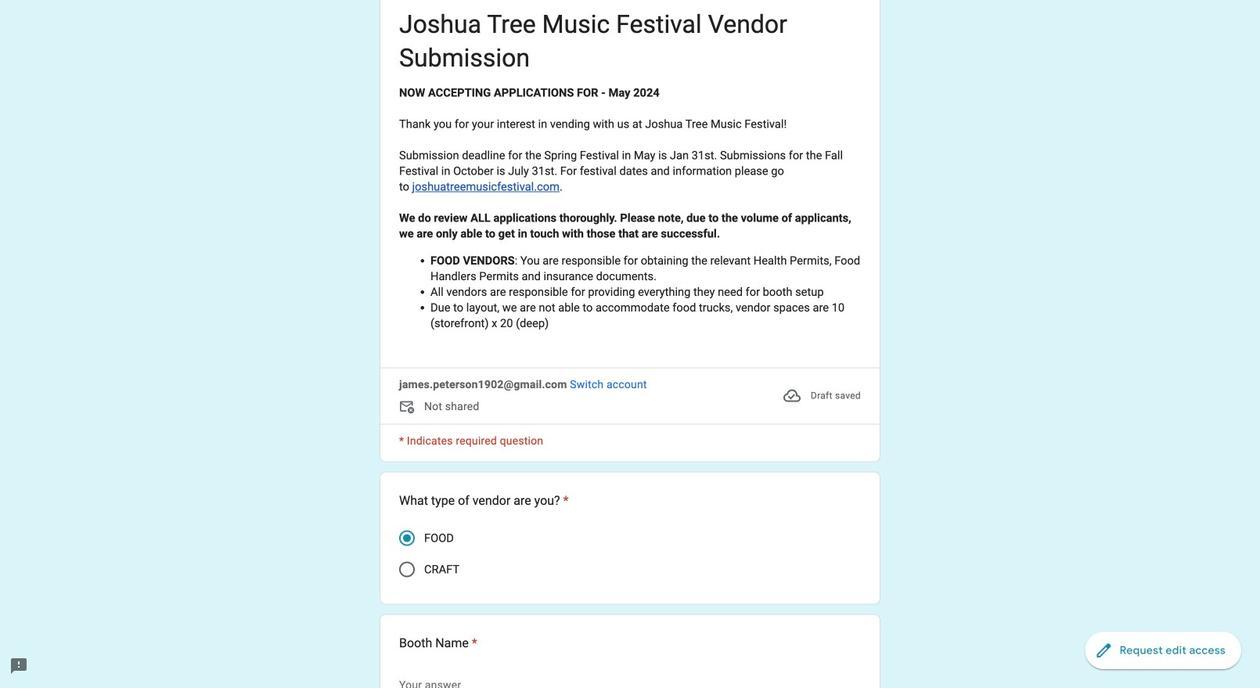 Task type: locate. For each thing, give the bounding box(es) containing it.
3 heading from the top
[[399, 634, 478, 653]]

required question element
[[560, 492, 569, 510], [469, 634, 478, 653]]

0 horizontal spatial required question element
[[469, 634, 478, 653]]

1 vertical spatial required question element
[[469, 634, 478, 653]]

heading
[[399, 8, 861, 75], [399, 492, 569, 510], [399, 634, 478, 653]]

report a problem to google image
[[9, 657, 28, 676]]

None text field
[[399, 676, 630, 688]]

food image
[[403, 535, 411, 542]]

1 horizontal spatial required question element
[[560, 492, 569, 510]]

list
[[380, 472, 881, 688]]

0 vertical spatial heading
[[399, 8, 861, 75]]

1 heading from the top
[[399, 8, 861, 75]]

0 vertical spatial required question element
[[560, 492, 569, 510]]

your email and google account are not part of your response image
[[399, 399, 418, 418]]

FOOD radio
[[399, 531, 415, 546]]

2 vertical spatial heading
[[399, 634, 478, 653]]

1 vertical spatial heading
[[399, 492, 569, 510]]

status
[[783, 377, 861, 415]]



Task type: vqa. For each thing, say whether or not it's contained in the screenshot.
The Required Question element
yes



Task type: describe. For each thing, give the bounding box(es) containing it.
2 heading from the top
[[399, 492, 569, 510]]

your email and google account are not part of your response image
[[399, 399, 424, 418]]

required question element for second heading from the bottom
[[560, 492, 569, 510]]

CRAFT radio
[[399, 562, 415, 578]]

craft image
[[399, 562, 415, 578]]

required question element for 3rd heading
[[469, 634, 478, 653]]



